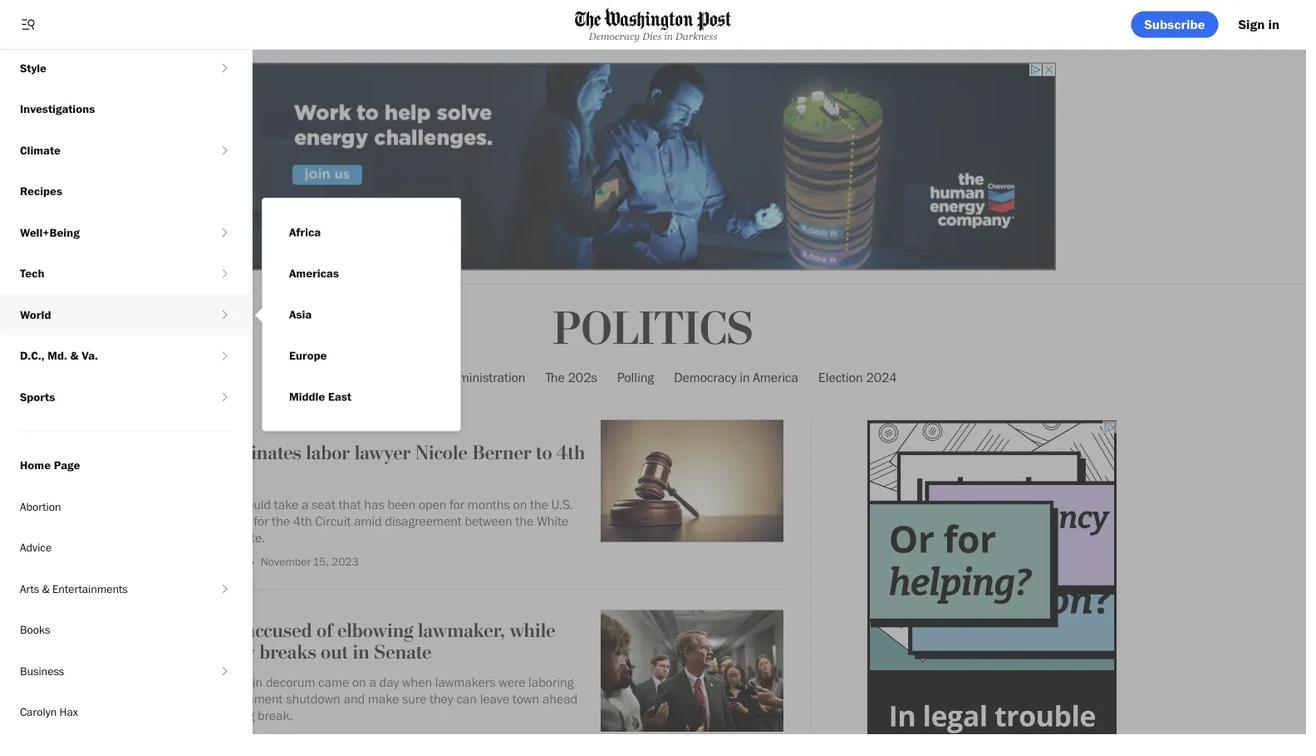 Task type: locate. For each thing, give the bounding box(es) containing it.
sports link
[[0, 376, 217, 418]]

to up u.s.
[[536, 441, 552, 465]]

and down the "came"
[[344, 691, 365, 707]]

of left the 'thanksgiving'
[[159, 707, 170, 723]]

hax
[[59, 705, 78, 719]]

arts
[[20, 582, 39, 596]]

1 vertical spatial the
[[159, 674, 179, 690]]

recipes link
[[0, 171, 253, 212]]

europe link
[[276, 335, 340, 376]]

2024
[[866, 369, 897, 385]]

out
[[321, 641, 348, 665]]

1 horizontal spatial to
[[536, 441, 552, 465]]

in inside the breakdowns in decorum came on a day when lawmakers were laboring to avoid a government shutdown and make sure they can leave town ahead of a thanksgiving break.
[[252, 674, 263, 690]]

of inside mccarthy accused of elbowing lawmaker, while fight nearly breaks out in senate
[[317, 619, 333, 643]]

democracy left dies
[[589, 30, 640, 42]]

1 vertical spatial berner
[[197, 496, 235, 513]]

1 vertical spatial biden
[[159, 441, 209, 465]]

make
[[368, 691, 399, 707]]

avoid
[[173, 691, 203, 707]]

tagline, democracy dies in darkness element
[[575, 30, 731, 42]]

break.
[[258, 707, 293, 723]]

0 horizontal spatial of
[[159, 707, 170, 723]]

world
[[20, 307, 51, 322]]

0 vertical spatial &
[[70, 349, 79, 363]]

on right the "came"
[[352, 674, 366, 690]]

2 horizontal spatial of
[[317, 619, 333, 643]]

middle east link
[[276, 376, 365, 418]]

1 horizontal spatial the
[[546, 369, 565, 385]]

in up government
[[252, 674, 263, 690]]

0 vertical spatial advertisement region
[[250, 63, 1056, 270]]

2023
[[331, 555, 359, 569]]

0 horizontal spatial 4th
[[293, 513, 312, 529]]

tech link
[[0, 253, 217, 294]]

1 horizontal spatial democracy
[[674, 369, 737, 385]]

0 horizontal spatial the
[[159, 674, 179, 690]]

carolyn hax link
[[0, 692, 253, 733]]

home page
[[20, 458, 80, 472]]

0 horizontal spatial &
[[42, 582, 50, 596]]

thanksgiving
[[183, 707, 255, 723]]

1 vertical spatial to
[[159, 691, 170, 707]]

fight
[[159, 641, 197, 665]]

biden down legal issues
[[159, 441, 209, 465]]

dialog
[[253, 198, 461, 432]]

came
[[318, 674, 349, 690]]

1 vertical spatial 4th
[[293, 513, 312, 529]]

democracy inside democracy dies in darkness link
[[589, 30, 640, 42]]

to left avoid
[[159, 691, 170, 707]]

style
[[20, 61, 46, 75]]

investigations
[[20, 102, 95, 116]]

0 horizontal spatial circuit
[[159, 463, 216, 487]]

0 vertical spatial circuit
[[159, 463, 216, 487]]

in
[[1268, 16, 1280, 32], [664, 30, 673, 42], [740, 369, 750, 385], [353, 641, 369, 665], [252, 674, 263, 690]]

of right court
[[193, 513, 203, 529]]

1 vertical spatial nicole
[[159, 496, 194, 513]]

abortion
[[20, 499, 61, 513]]

leave
[[480, 691, 509, 707]]

of inside the breakdowns in decorum came on a day when lawmakers were laboring to avoid a government shutdown and make sure they can leave town ahead of a thanksgiving break.
[[159, 707, 170, 723]]

east
[[328, 390, 351, 404]]

d.c., md. & va.
[[20, 349, 98, 363]]

asia link
[[276, 294, 325, 335]]

house
[[159, 530, 195, 546]]

nicole
[[415, 441, 468, 465], [159, 496, 194, 513]]

and inside nicole berner would take a seat that has been open for months on the u.s. court of appeals for the 4th circuit amid disagreement between the white house and senate.
[[198, 530, 219, 546]]

page
[[54, 458, 80, 472]]

carolyn hax
[[20, 705, 78, 719]]

1 horizontal spatial biden
[[409, 369, 441, 385]]

to inside the biden nominates labor lawyer nicole berner to 4th circuit
[[536, 441, 552, 465]]

and
[[198, 530, 219, 546], [344, 691, 365, 707]]

0 horizontal spatial biden
[[159, 441, 209, 465]]

1 horizontal spatial for
[[450, 496, 465, 513]]

0 horizontal spatial berner
[[197, 496, 235, 513]]

been
[[388, 496, 416, 513]]

the washington post homepage. image
[[575, 8, 731, 31]]

1 horizontal spatial nicole
[[415, 441, 468, 465]]

the up white
[[530, 496, 548, 513]]

1 vertical spatial and
[[344, 691, 365, 707]]

well+being link
[[0, 212, 217, 253]]

nearly
[[202, 641, 255, 665]]

va.
[[82, 349, 98, 363]]

the for the breakdowns in decorum came on a day when lawmakers were laboring to avoid a government shutdown and make sure they can leave town ahead of a thanksgiving break.
[[159, 674, 179, 690]]

on right months
[[513, 496, 527, 513]]

0 vertical spatial the
[[546, 369, 565, 385]]

0 horizontal spatial to
[[159, 691, 170, 707]]

1 horizontal spatial and
[[344, 691, 365, 707]]

the up avoid
[[159, 674, 179, 690]]

entertainments
[[52, 582, 128, 596]]

1 vertical spatial democracy
[[674, 369, 737, 385]]

1 horizontal spatial circuit
[[315, 513, 351, 529]]

the
[[530, 496, 548, 513], [272, 513, 290, 529], [515, 513, 534, 529]]

a left "seat"
[[302, 496, 309, 513]]

a left day
[[369, 674, 376, 690]]

4th up u.s.
[[557, 441, 585, 465]]

berner
[[472, 441, 531, 465], [197, 496, 235, 513]]

the left 202s
[[546, 369, 565, 385]]

biden
[[409, 369, 441, 385], [159, 441, 209, 465]]

and down appeals
[[198, 530, 219, 546]]

0 horizontal spatial and
[[198, 530, 219, 546]]

biden left administration
[[409, 369, 441, 385]]

america
[[753, 369, 798, 385]]

democracy for democracy in america
[[674, 369, 737, 385]]

advertisement region
[[250, 63, 1056, 270], [868, 421, 1117, 735]]

0 vertical spatial of
[[193, 513, 203, 529]]

in right out
[[353, 641, 369, 665]]

4th down take
[[293, 513, 312, 529]]

0 vertical spatial democracy
[[589, 30, 640, 42]]

white
[[537, 513, 568, 529]]

the down take
[[272, 513, 290, 529]]

0 horizontal spatial nicole
[[159, 496, 194, 513]]

1 vertical spatial on
[[352, 674, 366, 690]]

1 vertical spatial advertisement region
[[868, 421, 1117, 735]]

berner up appeals
[[197, 496, 235, 513]]

of right breaks
[[317, 619, 333, 643]]

biden inside the biden nominates labor lawyer nicole berner to 4th circuit
[[159, 441, 209, 465]]

0 vertical spatial 4th
[[557, 441, 585, 465]]

november
[[261, 555, 311, 569]]

business
[[20, 664, 64, 678]]

seat
[[312, 496, 336, 513]]

books
[[20, 623, 50, 637]]

lawmakers
[[435, 674, 496, 690]]

1 horizontal spatial berner
[[472, 441, 531, 465]]

nicole berner would take a seat that has been open for months on the u.s. court of appeals for the 4th circuit amid disagreement between the white house and senate.
[[159, 496, 573, 546]]

1 horizontal spatial 4th
[[557, 441, 585, 465]]

& right arts
[[42, 582, 50, 596]]

0 horizontal spatial on
[[352, 674, 366, 690]]

democracy for democracy dies in darkness
[[589, 30, 640, 42]]

democracy right polling
[[674, 369, 737, 385]]

has
[[364, 496, 384, 513]]

the inside the breakdowns in decorum came on a day when lawmakers were laboring to avoid a government shutdown and make sure they can leave town ahead of a thanksgiving break.
[[159, 674, 179, 690]]

for right open
[[450, 496, 465, 513]]

2 vertical spatial of
[[159, 707, 170, 723]]

1 horizontal spatial &
[[70, 349, 79, 363]]

on inside nicole berner would take a seat that has been open for months on the u.s. court of appeals for the 4th circuit amid disagreement between the white house and senate.
[[513, 496, 527, 513]]

berner up months
[[472, 441, 531, 465]]

democracy inside democracy in america link
[[674, 369, 737, 385]]

dialog containing africa
[[253, 198, 461, 432]]

berner inside the biden nominates labor lawyer nicole berner to 4th circuit
[[472, 441, 531, 465]]

nicole up open
[[415, 441, 468, 465]]

circuit inside nicole berner would take a seat that has been open for months on the u.s. court of appeals for the 4th circuit amid disagreement between the white house and senate.
[[315, 513, 351, 529]]

1 vertical spatial for
[[254, 513, 269, 529]]

style link
[[0, 47, 217, 88]]

0 vertical spatial biden
[[409, 369, 441, 385]]

world link
[[0, 294, 217, 335]]

nicole inside nicole berner would take a seat that has been open for months on the u.s. court of appeals for the 4th circuit amid disagreement between the white house and senate.
[[159, 496, 194, 513]]

mccarthy accused of elbowing lawmaker, while fight nearly breaks out in senate
[[159, 619, 556, 665]]

1 vertical spatial circuit
[[315, 513, 351, 529]]

0 vertical spatial to
[[536, 441, 552, 465]]

0 vertical spatial and
[[198, 530, 219, 546]]

while
[[509, 619, 556, 643]]

4th
[[557, 441, 585, 465], [293, 513, 312, 529]]

open
[[419, 496, 447, 513]]

subscribe
[[1144, 16, 1205, 32]]

polling link
[[617, 355, 654, 399]]

0 vertical spatial for
[[450, 496, 465, 513]]

the for the 202s
[[546, 369, 565, 385]]

accused
[[246, 619, 312, 643]]

biden nominates labor lawyer nicole berner to 4th circuit link
[[159, 441, 588, 490]]

shutdown
[[286, 691, 340, 707]]

15,
[[314, 555, 329, 569]]

1 vertical spatial of
[[317, 619, 333, 643]]

americas
[[289, 266, 339, 280]]

0 horizontal spatial democracy
[[589, 30, 640, 42]]

would
[[238, 496, 271, 513]]

circuit down "seat"
[[315, 513, 351, 529]]

circuit up court
[[159, 463, 216, 487]]

& left the va.
[[70, 349, 79, 363]]

0 vertical spatial nicole
[[415, 441, 468, 465]]

0 vertical spatial on
[[513, 496, 527, 513]]

arts & entertainments
[[20, 582, 128, 596]]

1 horizontal spatial of
[[193, 513, 203, 529]]

to inside the breakdowns in decorum came on a day when lawmakers were laboring to avoid a government shutdown and make sure they can leave town ahead of a thanksgiving break.
[[159, 691, 170, 707]]

1 horizontal spatial on
[[513, 496, 527, 513]]

nicole inside the biden nominates labor lawyer nicole berner to 4th circuit
[[415, 441, 468, 465]]

for down would
[[254, 513, 269, 529]]

nicole up court
[[159, 496, 194, 513]]

election 2024 link
[[818, 355, 897, 399]]

middle east
[[289, 390, 351, 404]]

in left the america
[[740, 369, 750, 385]]

politics
[[553, 302, 753, 358]]

the
[[546, 369, 565, 385], [159, 674, 179, 690]]

0 vertical spatial berner
[[472, 441, 531, 465]]

of
[[193, 513, 203, 529], [317, 619, 333, 643], [159, 707, 170, 723]]

biden for biden administration
[[409, 369, 441, 385]]



Task type: vqa. For each thing, say whether or not it's contained in the screenshot.
Logo of The Washington Post at top
no



Task type: describe. For each thing, give the bounding box(es) containing it.
democracy in america
[[674, 369, 798, 385]]

sign in
[[1239, 16, 1280, 32]]

appeals
[[206, 513, 251, 529]]

4th inside nicole berner would take a seat that has been open for months on the u.s. court of appeals for the 4th circuit amid disagreement between the white house and senate.
[[293, 513, 312, 529]]

americas link
[[276, 253, 352, 294]]

and inside the breakdowns in decorum came on a day when lawmakers were laboring to avoid a government shutdown and make sure they can leave town ahead of a thanksgiving break.
[[344, 691, 365, 707]]

subscribe link
[[1131, 11, 1219, 38]]

government
[[216, 691, 283, 707]]

biden for biden nominates labor lawyer nicole berner to 4th circuit
[[159, 441, 209, 465]]

lawmaker,
[[418, 619, 505, 643]]

the 202s link
[[546, 355, 597, 399]]

on inside the breakdowns in decorum came on a day when lawmakers were laboring to avoid a government shutdown and make sure they can leave town ahead of a thanksgiving break.
[[352, 674, 366, 690]]

md.
[[48, 349, 67, 363]]

carolyn
[[20, 705, 57, 719]]

4th inside the biden nominates labor lawyer nicole berner to 4th circuit
[[557, 441, 585, 465]]

they
[[430, 691, 453, 707]]

berner inside nicole berner would take a seat that has been open for months on the u.s. court of appeals for the 4th circuit amid disagreement between the white house and senate.
[[197, 496, 235, 513]]

the 202s
[[546, 369, 597, 385]]

climate
[[20, 143, 61, 157]]

november 15, 2023
[[261, 555, 359, 569]]

advice link
[[0, 527, 253, 568]]

europe
[[289, 349, 327, 363]]

day
[[379, 674, 399, 690]]

lawyer
[[354, 441, 411, 465]]

amid
[[354, 513, 382, 529]]

u.s.
[[551, 496, 573, 513]]

election
[[818, 369, 863, 385]]

senate.
[[222, 530, 265, 546]]

202s
[[568, 369, 597, 385]]

sign in link
[[1225, 11, 1293, 38]]

democracy dies in darkness link
[[575, 8, 731, 42]]

laboring
[[529, 674, 574, 690]]

court
[[159, 513, 190, 529]]

search and browse sections image
[[20, 16, 37, 33]]

d.c., md. & va. link
[[0, 335, 217, 376]]

sign
[[1239, 16, 1265, 32]]

a inside nicole berner would take a seat that has been open for months on the u.s. court of appeals for the 4th circuit amid disagreement between the white house and senate.
[[302, 496, 309, 513]]

in right sign on the top of page
[[1268, 16, 1280, 32]]

polling
[[617, 369, 654, 385]]

recipes
[[20, 184, 62, 198]]

home
[[20, 458, 51, 472]]

abortion link
[[0, 486, 253, 527]]

biden administration
[[409, 369, 526, 385]]

circuit inside the biden nominates labor lawyer nicole berner to 4th circuit
[[159, 463, 216, 487]]

breakdowns
[[182, 674, 249, 690]]

books link
[[0, 609, 253, 651]]

biden nominates labor lawyer nicole berner to 4th circuit
[[159, 441, 585, 487]]

tech
[[20, 266, 44, 280]]

democracy in america link
[[674, 355, 798, 399]]

legal issues link
[[159, 420, 226, 432]]

in inside mccarthy accused of elbowing lawmaker, while fight nearly breaks out in senate
[[353, 641, 369, 665]]

darkness
[[675, 30, 718, 42]]

home page link
[[0, 445, 253, 486]]

breaks
[[259, 641, 316, 665]]

elbowing
[[337, 619, 413, 643]]

1 vertical spatial &
[[42, 582, 50, 596]]

democracy dies in darkness
[[589, 30, 718, 42]]

disagreement
[[385, 513, 462, 529]]

dies
[[642, 30, 662, 42]]

were
[[499, 674, 525, 690]]

can
[[456, 691, 477, 707]]

sections navigation element
[[0, 47, 253, 735]]

advice
[[20, 540, 52, 555]]

0 horizontal spatial for
[[254, 513, 269, 529]]

middle
[[289, 390, 325, 404]]

the breakdowns in decorum came on a day when lawmakers were laboring to avoid a government shutdown and make sure they can leave town ahead of a thanksgiving break.
[[159, 674, 578, 723]]

town
[[512, 691, 539, 707]]

primary element
[[0, 0, 1306, 50]]

asia
[[289, 307, 312, 322]]

a down avoid
[[173, 707, 180, 723]]

mccarthy
[[159, 619, 241, 643]]

take
[[274, 496, 298, 513]]

between
[[465, 513, 512, 529]]

business link
[[0, 651, 217, 692]]

politics link
[[553, 302, 753, 358]]

sports
[[20, 390, 55, 404]]

mccarthy accused of elbowing lawmaker, while fight nearly breaks out in senate link
[[159, 619, 588, 667]]

of inside nicole berner would take a seat that has been open for months on the u.s. court of appeals for the 4th circuit amid disagreement between the white house and senate.
[[193, 513, 203, 529]]

the left white
[[515, 513, 534, 529]]

in right dies
[[664, 30, 673, 42]]

d.c.,
[[20, 349, 45, 363]]

issues
[[192, 420, 226, 432]]

election 2024
[[818, 369, 897, 385]]

senate
[[374, 641, 432, 665]]

biden administration link
[[409, 355, 526, 399]]

ahead
[[542, 691, 578, 707]]

administration
[[444, 369, 526, 385]]

arts & entertainments link
[[0, 568, 217, 609]]

a down breakdowns
[[206, 691, 213, 707]]



